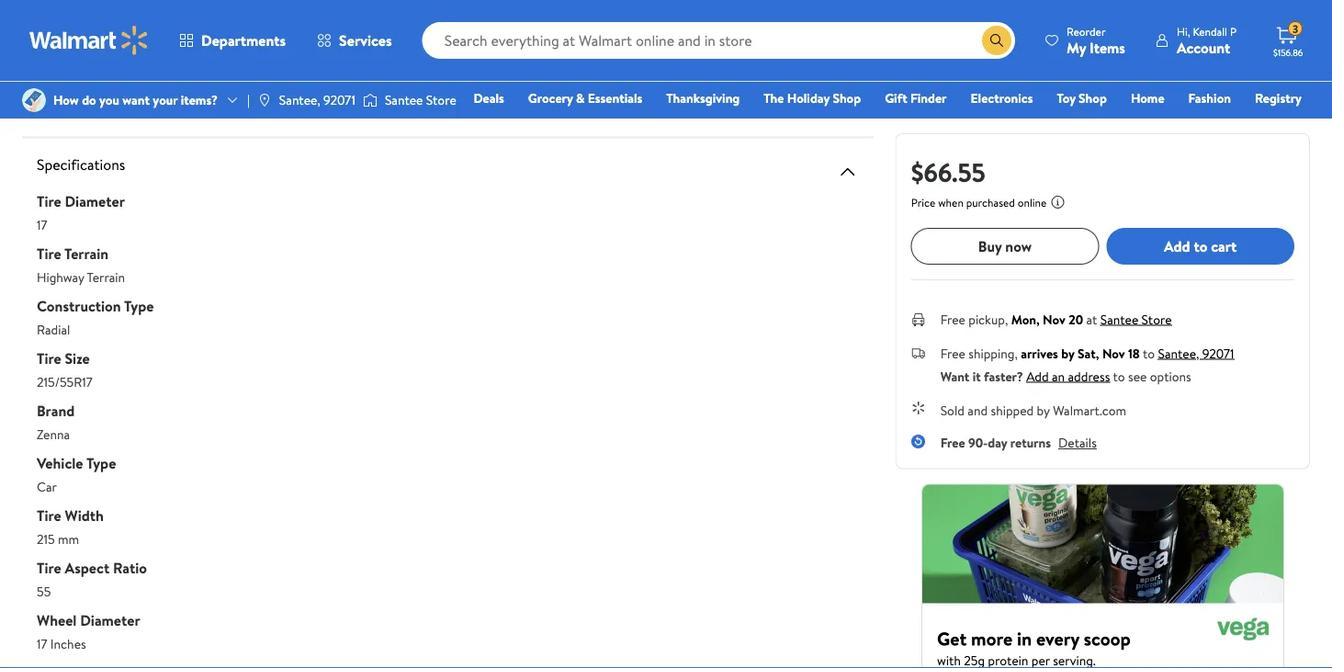 Task type: describe. For each thing, give the bounding box(es) containing it.
passenger car tires for second passenger car tires cell from the right
[[648, 48, 741, 64]]

electronics link
[[963, 88, 1042, 108]]

nov inside free shipping, arrives by sat, nov 18 to santee, 92071 want it faster? add an address to see options
[[1103, 344, 1126, 362]]

tires for second passenger car tires cell from the right
[[718, 48, 741, 64]]

20
[[1069, 310, 1084, 328]]

hi, kendall p account
[[1178, 23, 1237, 57]]

4 98 cell from the left
[[810, 76, 979, 113]]

add inside add to cart button
[[1165, 236, 1191, 256]]

2 tire from the top
[[37, 243, 61, 263]]

registry
[[1256, 89, 1303, 107]]

price when purchased online
[[912, 195, 1047, 211]]

radial
[[37, 321, 70, 339]]

one debit link
[[1153, 114, 1232, 134]]

items?
[[181, 91, 218, 109]]

215/55r17
[[37, 373, 93, 391]]

passenger car tires for 4th passenger car tires cell from the left
[[817, 48, 910, 64]]

the
[[764, 89, 785, 107]]

gift finder
[[885, 89, 947, 107]]

5 tire from the top
[[37, 557, 61, 578]]

4 passenger car tires cell from the left
[[810, 37, 979, 75]]

90-
[[969, 434, 988, 452]]

holiday
[[788, 89, 830, 107]]

search icon image
[[990, 33, 1005, 48]]

by for walmart.com
[[1037, 401, 1050, 419]]

2 vertical spatial to
[[1114, 367, 1126, 385]]

Walmart Site-Wide search field
[[423, 22, 1016, 59]]

0 vertical spatial type
[[124, 295, 154, 316]]

gift finder link
[[877, 88, 956, 108]]

santee store button
[[1101, 310, 1173, 328]]

free for free 90-day returns details
[[941, 434, 966, 452]]

4 98 from the left
[[817, 87, 830, 102]]

Search search field
[[423, 22, 1016, 59]]

hi,
[[1178, 23, 1191, 39]]

kendall
[[1194, 23, 1228, 39]]

1 cell from the left
[[302, 0, 472, 36]]

car inside tire diameter 17 tire terrain highway terrain construction type radial tire size 215/55r17 brand zenna vehicle type car tire width 215 mm tire aspect ratio 55 wheel diameter 17 inches
[[37, 478, 57, 496]]

vehicle
[[37, 453, 83, 473]]

free for free pickup, mon, nov 20 at santee store
[[941, 310, 966, 328]]

by for sat,
[[1062, 344, 1075, 362]]

at
[[1087, 310, 1098, 328]]

buy now
[[979, 236, 1032, 256]]

add to cart button
[[1107, 228, 1295, 265]]

how
[[53, 91, 79, 109]]

free shipping, arrives by sat, nov 18 to santee, 92071 want it faster? add an address to see options
[[941, 344, 1235, 385]]

tires for 1st passenger car tires cell from left
[[380, 48, 402, 64]]

$156.86
[[1274, 46, 1304, 58]]

free pickup, mon, nov 20 at santee store
[[941, 310, 1173, 328]]

santee store
[[385, 91, 457, 109]]

free 90-day returns details
[[941, 434, 1097, 452]]

do
[[82, 91, 96, 109]]

electronics
[[971, 89, 1034, 107]]

address
[[1069, 367, 1111, 385]]

2 shop from the left
[[1079, 89, 1108, 107]]

see
[[1129, 367, 1148, 385]]

tires for third passenger car tires cell from the right
[[549, 48, 572, 64]]

4 tire from the top
[[37, 505, 61, 525]]

2 98 cell from the left
[[472, 76, 641, 113]]

details button
[[1059, 434, 1097, 452]]

gift
[[885, 89, 908, 107]]

3 98 from the left
[[648, 87, 660, 102]]

online
[[1018, 195, 1047, 211]]

specifications image
[[837, 160, 859, 182]]

row containing passenger car tires
[[38, 36, 979, 75]]

free for free shipping, arrives by sat, nov 18 to santee, 92071 want it faster? add an address to see options
[[941, 344, 966, 362]]

how do you want your items?
[[53, 91, 218, 109]]

home link
[[1123, 88, 1174, 108]]

215
[[37, 530, 55, 548]]

price
[[912, 195, 936, 211]]

0 horizontal spatial nov
[[1043, 310, 1066, 328]]

passenger for second passenger car tires cell from the right
[[648, 48, 696, 64]]

mm
[[58, 530, 79, 548]]

it
[[973, 367, 981, 385]]

0 horizontal spatial santee,
[[279, 91, 321, 109]]

2 cell from the left
[[472, 0, 641, 36]]

an
[[1053, 367, 1066, 385]]

$66.55
[[912, 154, 986, 190]]

4 cell from the left
[[810, 0, 979, 36]]

pickup,
[[969, 310, 1009, 328]]

1 vertical spatial terrain
[[87, 268, 125, 286]]

construction
[[37, 295, 121, 316]]

tire diameter 17 tire terrain highway terrain construction type radial tire size 215/55r17 brand zenna vehicle type car tire width 215 mm tire aspect ratio 55 wheel diameter 17 inches
[[37, 191, 154, 653]]

2 17 from the top
[[37, 635, 47, 653]]

55
[[37, 583, 51, 601]]

thanksgiving
[[667, 89, 740, 107]]

santee, 92071 button
[[1159, 344, 1235, 362]]

mon,
[[1012, 310, 1040, 328]]

aspect
[[65, 557, 110, 578]]

you
[[99, 91, 119, 109]]

passenger car tires for 1st passenger car tires cell from left
[[310, 48, 402, 64]]

size
[[65, 348, 90, 368]]

3 98 cell from the left
[[641, 76, 810, 113]]

toy shop link
[[1049, 88, 1116, 108]]

grocery & essentials
[[528, 89, 643, 107]]

returns
[[1011, 434, 1052, 452]]

arrives
[[1021, 344, 1059, 362]]

passenger for third passenger car tires cell from the right
[[479, 48, 527, 64]]

sold and shipped by walmart.com
[[941, 401, 1127, 419]]

1 98 from the left
[[310, 87, 322, 102]]

width
[[65, 505, 104, 525]]



Task type: locate. For each thing, give the bounding box(es) containing it.
 image left how
[[22, 88, 46, 112]]

zenna
[[37, 425, 70, 443]]

inches
[[50, 635, 86, 653]]

0 vertical spatial store
[[426, 91, 457, 109]]

3 cell from the left
[[641, 0, 810, 36]]

1 17 from the top
[[37, 216, 47, 234]]

2 vertical spatial free
[[941, 434, 966, 452]]

tire
[[37, 191, 61, 211], [37, 243, 61, 263], [37, 348, 61, 368], [37, 505, 61, 525], [37, 557, 61, 578]]

1 passenger car tires from the left
[[310, 48, 402, 64]]

to left cart
[[1195, 236, 1208, 256]]

92071 down services popup button
[[324, 91, 356, 109]]

1 passenger car tires cell from the left
[[302, 37, 472, 75]]

98 right the
[[817, 87, 830, 102]]

0 horizontal spatial to
[[1114, 367, 1126, 385]]

1 horizontal spatial add
[[1165, 236, 1191, 256]]

diameter up inches
[[80, 610, 140, 630]]

3 free from the top
[[941, 434, 966, 452]]

0 horizontal spatial store
[[426, 91, 457, 109]]

legal information image
[[1051, 195, 1066, 210]]

buy now button
[[912, 228, 1100, 265]]

4 passenger from the left
[[817, 48, 865, 64]]

store
[[426, 91, 457, 109], [1142, 310, 1173, 328]]

tire up highway
[[37, 243, 61, 263]]

car
[[361, 48, 378, 64], [530, 48, 547, 64], [699, 48, 716, 64], [868, 48, 885, 64], [37, 478, 57, 496]]

4 tires from the left
[[887, 48, 910, 64]]

passenger up deals link
[[479, 48, 527, 64]]

17 left inches
[[37, 635, 47, 653]]

to right 18
[[1144, 344, 1156, 362]]

passenger car tires for third passenger car tires cell from the right
[[479, 48, 572, 64]]

registry one debit
[[1162, 89, 1303, 133]]

1 horizontal spatial type
[[124, 295, 154, 316]]

nov left 18
[[1103, 344, 1126, 362]]

2 free from the top
[[941, 344, 966, 362]]

nov left 20
[[1043, 310, 1066, 328]]

terrain
[[64, 243, 109, 263], [87, 268, 125, 286]]

passenger car tires up gift
[[817, 48, 910, 64]]

98 down services popup button
[[310, 87, 322, 102]]

type right vehicle
[[86, 453, 116, 473]]

store up santee, 92071 button
[[1142, 310, 1173, 328]]

my
[[1067, 37, 1087, 57]]

passenger car tires up grocery
[[479, 48, 572, 64]]

cell up thanksgiving
[[641, 0, 810, 36]]

0 horizontal spatial shop
[[833, 89, 861, 107]]

tire up 215
[[37, 505, 61, 525]]

add inside free shipping, arrives by sat, nov 18 to santee, 92071 want it faster? add an address to see options
[[1027, 367, 1049, 385]]

ratio
[[113, 557, 147, 578]]

0 horizontal spatial add
[[1027, 367, 1049, 385]]

departments
[[201, 30, 286, 51]]

2 98 from the left
[[479, 87, 491, 102]]

17 up highway
[[37, 216, 47, 234]]

1 horizontal spatial shop
[[1079, 89, 1108, 107]]

to inside button
[[1195, 236, 1208, 256]]

home
[[1131, 89, 1165, 107]]

the holiday shop
[[764, 89, 861, 107]]

row
[[38, 0, 979, 36], [38, 36, 979, 75], [38, 75, 979, 113]]

92071
[[324, 91, 356, 109], [1203, 344, 1235, 362]]

add to cart
[[1165, 236, 1238, 256]]

services
[[339, 30, 392, 51]]

1 vertical spatial by
[[1037, 401, 1050, 419]]

0 vertical spatial santee
[[385, 91, 423, 109]]

passenger up 'thanksgiving' link
[[648, 48, 696, 64]]

1 horizontal spatial store
[[1142, 310, 1173, 328]]

1 horizontal spatial by
[[1062, 344, 1075, 362]]

reorder my items
[[1067, 23, 1126, 57]]

passenger car tires up santee, 92071
[[310, 48, 402, 64]]

the holiday shop link
[[756, 88, 870, 108]]

walmart.com
[[1054, 401, 1127, 419]]

2 passenger car tires cell from the left
[[472, 37, 641, 75]]

 image right '|'
[[257, 93, 272, 108]]

want
[[122, 91, 150, 109]]

cell
[[302, 0, 472, 36], [472, 0, 641, 36], [641, 0, 810, 36], [810, 0, 979, 36]]

shop right holiday
[[833, 89, 861, 107]]

98 right the essentials
[[648, 87, 660, 102]]

3 row from the top
[[38, 75, 979, 113]]

sold
[[941, 401, 965, 419]]

1 passenger from the left
[[310, 48, 358, 64]]

walmart+ link
[[1239, 114, 1311, 134]]

and
[[968, 401, 988, 419]]

92071 right 18
[[1203, 344, 1235, 362]]

santee, 92071
[[279, 91, 356, 109]]

faster?
[[985, 367, 1024, 385]]

essentials
[[588, 89, 643, 107]]

1 horizontal spatial santee,
[[1159, 344, 1200, 362]]

1 shop from the left
[[833, 89, 861, 107]]

by right shipped
[[1037, 401, 1050, 419]]

3 tire from the top
[[37, 348, 61, 368]]

free inside free shipping, arrives by sat, nov 18 to santee, 92071 want it faster? add an address to see options
[[941, 344, 966, 362]]

store left deals on the left of page
[[426, 91, 457, 109]]

purchased
[[967, 195, 1016, 211]]

free up want
[[941, 344, 966, 362]]

to left see
[[1114, 367, 1126, 385]]

1 horizontal spatial to
[[1144, 344, 1156, 362]]

3 passenger car tires cell from the left
[[641, 37, 810, 75]]

1 vertical spatial to
[[1144, 344, 1156, 362]]

santee down services
[[385, 91, 423, 109]]

0 vertical spatial nov
[[1043, 310, 1066, 328]]

tires up gift
[[887, 48, 910, 64]]

wheel
[[37, 610, 77, 630]]

passenger car tires cell up the santee store
[[302, 37, 472, 75]]

passenger for 4th passenger car tires cell from the left
[[817, 48, 865, 64]]

by inside free shipping, arrives by sat, nov 18 to santee, 92071 want it faster? add an address to see options
[[1062, 344, 1075, 362]]

 image
[[22, 88, 46, 112], [257, 93, 272, 108]]

now
[[1006, 236, 1032, 256]]

fashion
[[1189, 89, 1232, 107]]

1 free from the top
[[941, 310, 966, 328]]

brand
[[37, 400, 75, 420]]

details
[[1059, 434, 1097, 452]]

departments button
[[164, 18, 302, 63]]

0 vertical spatial add
[[1165, 236, 1191, 256]]

0 vertical spatial diameter
[[65, 191, 125, 211]]

92071 inside free shipping, arrives by sat, nov 18 to santee, 92071 want it faster? add an address to see options
[[1203, 344, 1235, 362]]

passenger car tires cell
[[302, 37, 472, 75], [472, 37, 641, 75], [641, 37, 810, 75], [810, 37, 979, 75]]

tires
[[380, 48, 402, 64], [549, 48, 572, 64], [718, 48, 741, 64], [887, 48, 910, 64]]

passenger car tires cell up gift
[[810, 37, 979, 75]]

98 cell
[[302, 76, 472, 113], [472, 76, 641, 113], [641, 76, 810, 113], [810, 76, 979, 113]]

1 horizontal spatial 92071
[[1203, 344, 1235, 362]]

passenger car tires up 'thanksgiving' link
[[648, 48, 741, 64]]

|
[[247, 91, 250, 109]]

1 vertical spatial santee
[[1101, 310, 1139, 328]]

passenger for 1st passenger car tires cell from left
[[310, 48, 358, 64]]

4 passenger car tires from the left
[[817, 48, 910, 64]]

toy shop
[[1058, 89, 1108, 107]]

your
[[153, 91, 178, 109]]

1 vertical spatial santee,
[[1159, 344, 1200, 362]]

1 vertical spatial free
[[941, 344, 966, 362]]

items
[[1090, 37, 1126, 57]]

0 vertical spatial 92071
[[324, 91, 356, 109]]

type right construction
[[124, 295, 154, 316]]

santee, up options
[[1159, 344, 1200, 362]]

fashion link
[[1181, 88, 1240, 108]]

santee right at
[[1101, 310, 1139, 328]]

2 tires from the left
[[549, 48, 572, 64]]

by
[[1062, 344, 1075, 362], [1037, 401, 1050, 419]]

3 passenger car tires from the left
[[648, 48, 741, 64]]

terrain up highway
[[64, 243, 109, 263]]

2 passenger from the left
[[479, 48, 527, 64]]

cart
[[1212, 236, 1238, 256]]

passenger car tires cell up grocery
[[472, 37, 641, 75]]

passenger up santee, 92071
[[310, 48, 358, 64]]

to
[[1195, 236, 1208, 256], [1144, 344, 1156, 362], [1114, 367, 1126, 385]]

add
[[1165, 236, 1191, 256], [1027, 367, 1049, 385]]

1 vertical spatial add
[[1027, 367, 1049, 385]]

cell up grocery
[[472, 0, 641, 36]]

specifications
[[37, 154, 125, 174]]

1 tire from the top
[[37, 191, 61, 211]]

0 vertical spatial 17
[[37, 216, 47, 234]]

1 vertical spatial 17
[[37, 635, 47, 653]]

passenger up the holiday shop
[[817, 48, 865, 64]]

add left the "an"
[[1027, 367, 1049, 385]]

1 vertical spatial nov
[[1103, 344, 1126, 362]]

passenger car tires cell up 'thanksgiving' link
[[641, 37, 810, 75]]

0 vertical spatial to
[[1195, 236, 1208, 256]]

17
[[37, 216, 47, 234], [37, 635, 47, 653]]

row containing 98
[[38, 75, 979, 113]]

sat,
[[1078, 344, 1100, 362]]

0 horizontal spatial santee
[[385, 91, 423, 109]]

tire down 'specifications'
[[37, 191, 61, 211]]

debit
[[1192, 115, 1224, 133]]

free
[[941, 310, 966, 328], [941, 344, 966, 362], [941, 434, 966, 452]]

tires up grocery
[[549, 48, 572, 64]]

day
[[988, 434, 1008, 452]]

options
[[1151, 367, 1192, 385]]

0 vertical spatial terrain
[[64, 243, 109, 263]]

2 horizontal spatial to
[[1195, 236, 1208, 256]]

tires up the santee store
[[380, 48, 402, 64]]

0 vertical spatial santee,
[[279, 91, 321, 109]]

1 98 cell from the left
[[302, 76, 472, 113]]

98
[[310, 87, 322, 102], [479, 87, 491, 102], [648, 87, 660, 102], [817, 87, 830, 102]]

tire up the 55 at the left
[[37, 557, 61, 578]]

1 vertical spatial store
[[1142, 310, 1173, 328]]

cell up the santee store
[[302, 0, 472, 36]]

0 horizontal spatial type
[[86, 453, 116, 473]]

shipped
[[991, 401, 1034, 419]]

tire left size
[[37, 348, 61, 368]]

18
[[1129, 344, 1141, 362]]

1 vertical spatial type
[[86, 453, 116, 473]]

deals link
[[465, 88, 513, 108]]

 image for santee, 92071
[[257, 93, 272, 108]]

free left pickup,
[[941, 310, 966, 328]]

 image
[[363, 91, 378, 109]]

1 horizontal spatial santee
[[1101, 310, 1139, 328]]

by left 'sat,'
[[1062, 344, 1075, 362]]

0 vertical spatial free
[[941, 310, 966, 328]]

0 horizontal spatial by
[[1037, 401, 1050, 419]]

account
[[1178, 37, 1231, 57]]

buy
[[979, 236, 1002, 256]]

1 vertical spatial 92071
[[1203, 344, 1235, 362]]

one
[[1162, 115, 1189, 133]]

cell up gift
[[810, 0, 979, 36]]

0 horizontal spatial  image
[[22, 88, 46, 112]]

deals
[[474, 89, 505, 107]]

2 passenger car tires from the left
[[479, 48, 572, 64]]

when
[[939, 195, 964, 211]]

1 vertical spatial diameter
[[80, 610, 140, 630]]

1 row from the top
[[38, 0, 979, 36]]

santee,
[[279, 91, 321, 109], [1159, 344, 1200, 362]]

tires up 'thanksgiving' link
[[718, 48, 741, 64]]

reorder
[[1067, 23, 1106, 39]]

santee, right '|'
[[279, 91, 321, 109]]

grocery & essentials link
[[520, 88, 651, 108]]

&
[[576, 89, 585, 107]]

1 horizontal spatial nov
[[1103, 344, 1126, 362]]

free left 90-
[[941, 434, 966, 452]]

walmart image
[[29, 26, 149, 55]]

terrain up construction
[[87, 268, 125, 286]]

santee, inside free shipping, arrives by sat, nov 18 to santee, 92071 want it faster? add an address to see options
[[1159, 344, 1200, 362]]

add an address button
[[1027, 367, 1111, 385]]

1 horizontal spatial  image
[[257, 93, 272, 108]]

shipping,
[[969, 344, 1018, 362]]

0 vertical spatial by
[[1062, 344, 1075, 362]]

thanksgiving link
[[658, 88, 749, 108]]

2 row from the top
[[38, 36, 979, 75]]

shop
[[833, 89, 861, 107], [1079, 89, 1108, 107]]

tires for 4th passenger car tires cell from the left
[[887, 48, 910, 64]]

3 passenger from the left
[[648, 48, 696, 64]]

 image for how do you want your items?
[[22, 88, 46, 112]]

diameter down 'specifications'
[[65, 191, 125, 211]]

highway
[[37, 268, 84, 286]]

shop right toy
[[1079, 89, 1108, 107]]

0 horizontal spatial 92071
[[324, 91, 356, 109]]

3 tires from the left
[[718, 48, 741, 64]]

1 tires from the left
[[380, 48, 402, 64]]

add left cart
[[1165, 236, 1191, 256]]

toy
[[1058, 89, 1076, 107]]

p
[[1231, 23, 1237, 39]]

98 right the santee store
[[479, 87, 491, 102]]



Task type: vqa. For each thing, say whether or not it's contained in the screenshot.
Christmas
no



